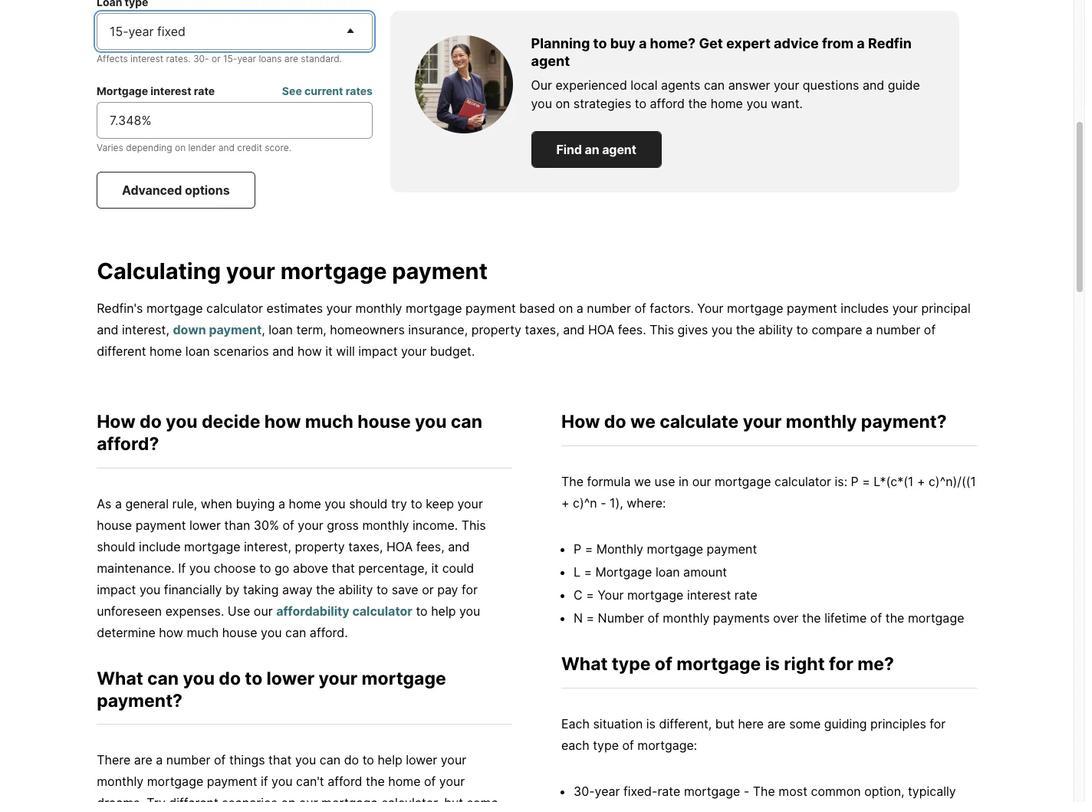 Task type: locate. For each thing, give the bounding box(es) containing it.
0 vertical spatial our
[[692, 474, 711, 489]]

how up formula
[[561, 411, 600, 433]]

1 horizontal spatial afford
[[650, 96, 685, 111]]

2 horizontal spatial our
[[692, 474, 711, 489]]

calculator inside the redfin's mortgage calculator estimates your monthly mortgage payment based on a number of factors. your mortgage payment includes your principal and interest,
[[206, 301, 263, 316]]

scenarios down if
[[222, 796, 278, 802]]

to
[[593, 35, 607, 51], [635, 96, 647, 111], [797, 322, 808, 338], [411, 496, 422, 511], [259, 560, 271, 576], [376, 582, 388, 597], [416, 603, 428, 619], [245, 668, 263, 689], [362, 753, 374, 768]]

we inside the formula we use in our mortgage calculator is: p = l*(c*(1 + c)^n)/((1 + c)^n - 1), where:
[[634, 474, 651, 489]]

0 horizontal spatial or
[[212, 53, 221, 64]]

much inside how do you decide how much house you can afford?
[[305, 411, 354, 433]]

calculator,
[[381, 796, 441, 802]]

monthly inside "there are a number of things that you can do to help lower your monthly mortgage payment if you can't afford the home of your dreams. try different scenarios on our mortgage calculator, but so"
[[97, 774, 144, 789]]

hoa inside , loan term, homeowners insurance, property taxes, and hoa fees. this gives you the ability to compare a number of different home loan scenarios and how it will impact your budget.
[[588, 322, 615, 338]]

can inside to help you determine how much house you can afford.
[[285, 625, 306, 640]]

find
[[556, 142, 582, 157]]

on
[[556, 96, 570, 111], [175, 142, 186, 153], [559, 301, 573, 316], [281, 796, 296, 802]]

of down principal
[[924, 322, 936, 338]]

year
[[128, 24, 154, 39], [237, 53, 256, 64], [595, 784, 620, 799]]

0 horizontal spatial p
[[574, 541, 581, 557]]

affordability calculator link
[[276, 603, 413, 619]]

monthly up dreams.
[[97, 774, 144, 789]]

can
[[704, 77, 725, 93], [451, 411, 482, 433], [285, 625, 306, 640], [147, 668, 179, 689], [320, 753, 341, 768]]

2 vertical spatial are
[[134, 753, 152, 768]]

guiding
[[824, 716, 867, 731]]

number up fees.
[[587, 301, 631, 316]]

0 vertical spatial hoa
[[588, 322, 615, 338]]

different inside "there are a number of things that you can do to help lower your monthly mortgage payment if you can't afford the home of your dreams. try different scenarios on our mortgage calculator, but so"
[[169, 796, 218, 802]]

much inside to help you determine how much house you can afford.
[[187, 625, 219, 640]]

that right things in the left of the page
[[269, 753, 292, 768]]

is up 'mortgage:'
[[646, 716, 656, 731]]

1 vertical spatial that
[[269, 753, 292, 768]]

scenarios inside , loan term, homeowners insurance, property taxes, and hoa fees. this gives you the ability to compare a number of different home loan scenarios and how it will impact your budget.
[[213, 344, 269, 359]]

1 horizontal spatial this
[[650, 322, 674, 338]]

1 horizontal spatial 15-
[[223, 53, 237, 64]]

1 horizontal spatial how
[[561, 411, 600, 433]]

is left right
[[765, 653, 780, 675]]

1 horizontal spatial loan
[[269, 322, 293, 338]]

home?
[[650, 35, 696, 51]]

it inside , loan term, homeowners insurance, property taxes, and hoa fees. this gives you the ability to compare a number of different home loan scenarios and how it will impact your budget.
[[325, 344, 333, 359]]

0 vertical spatial the
[[561, 474, 584, 489]]

your inside , loan term, homeowners insurance, property taxes, and hoa fees. this gives you the ability to compare a number of different home loan scenarios and how it will impact your budget.
[[401, 344, 427, 359]]

depending
[[126, 142, 172, 153]]

payment? up there
[[97, 690, 183, 711]]

loan down down
[[185, 344, 210, 359]]

2 vertical spatial loan
[[656, 564, 680, 580]]

type down the situation
[[593, 738, 619, 753]]

much for determine
[[187, 625, 219, 640]]

hoa
[[588, 322, 615, 338], [386, 539, 413, 554]]

much for decide
[[305, 411, 354, 433]]

1 vertical spatial this
[[461, 518, 486, 533]]

- left 'most'
[[744, 784, 750, 799]]

2 horizontal spatial for
[[930, 716, 946, 731]]

1 horizontal spatial -
[[744, 784, 750, 799]]

local
[[631, 77, 658, 93]]

are
[[284, 53, 298, 64], [767, 716, 786, 731], [134, 753, 152, 768]]

0 vertical spatial +
[[917, 474, 925, 489]]

afford inside our experienced local agents can answer your questions and guide you on strategies to afford the home you want.
[[650, 96, 685, 111]]

= right is:
[[862, 474, 870, 489]]

1 horizontal spatial taxes,
[[525, 322, 560, 338]]

1 vertical spatial mortgage
[[596, 564, 652, 580]]

your up number at the right
[[598, 587, 624, 603]]

or right rates.
[[212, 53, 221, 64]]

agent inside button
[[602, 142, 636, 157]]

30%
[[254, 518, 279, 533]]

afford right can't
[[328, 774, 362, 789]]

monthly
[[355, 301, 402, 316], [786, 411, 857, 433], [362, 518, 409, 533], [663, 610, 710, 626], [97, 774, 144, 789]]

0 vertical spatial interest,
[[122, 322, 169, 338]]

None text field
[[110, 111, 360, 130]]

our right in
[[692, 474, 711, 489]]

can inside "there are a number of things that you can do to help lower your monthly mortgage payment if you can't afford the home of your dreams. try different scenarios on our mortgage calculator, but so"
[[320, 753, 341, 768]]

our inside the formula we use in our mortgage calculator is: p = l*(c*(1 + c)^n)/((1 + c)^n - 1), where:
[[692, 474, 711, 489]]

includes
[[841, 301, 889, 316]]

l*(c*(1
[[874, 474, 914, 489]]

this
[[650, 322, 674, 338], [461, 518, 486, 533]]

payment up , loan term, homeowners insurance, property taxes, and hoa fees. this gives you the ability to compare a number of different home loan scenarios and how it will impact your budget.
[[466, 301, 516, 316]]

1 vertical spatial interest
[[151, 84, 191, 97]]

property inside , loan term, homeowners insurance, property taxes, and hoa fees. this gives you the ability to compare a number of different home loan scenarios and how it will impact your budget.
[[471, 322, 521, 338]]

0 vertical spatial 15-
[[110, 24, 128, 39]]

a right from
[[857, 35, 865, 51]]

0 vertical spatial much
[[305, 411, 354, 433]]

a inside the redfin's mortgage calculator estimates your monthly mortgage payment based on a number of factors. your mortgage payment includes your principal and interest,
[[577, 301, 583, 316]]

1 vertical spatial rate
[[735, 587, 758, 603]]

0 vertical spatial afford
[[650, 96, 685, 111]]

are right there
[[134, 753, 152, 768]]

1 horizontal spatial +
[[917, 474, 925, 489]]

fees.
[[618, 322, 646, 338]]

1 horizontal spatial p
[[851, 474, 859, 489]]

will
[[336, 344, 355, 359]]

2 vertical spatial rate
[[658, 784, 681, 799]]

the up the affordability
[[316, 582, 335, 597]]

for left me?
[[829, 653, 854, 675]]

1 horizontal spatial much
[[305, 411, 354, 433]]

are right loans
[[284, 53, 298, 64]]

loan left amount
[[656, 564, 680, 580]]

can inside our experienced local agents can answer your questions and guide you on strategies to afford the home you want.
[[704, 77, 725, 93]]

0 horizontal spatial house
[[97, 518, 132, 533]]

do inside how do you decide how much house you can afford?
[[140, 411, 162, 433]]

0 horizontal spatial taxes,
[[348, 539, 383, 554]]

0 vertical spatial taxes,
[[525, 322, 560, 338]]

1 vertical spatial are
[[767, 716, 786, 731]]

are right "here"
[[767, 716, 786, 731]]

1 how from the left
[[97, 411, 136, 433]]

year left fixed
[[128, 24, 154, 39]]

2 vertical spatial how
[[159, 625, 183, 640]]

the up calculator,
[[366, 774, 385, 789]]

interest, inside as a general rule, when buying a home you should try to keep your house payment lower than 30% of your gross monthly income. this should include mortgage interest, property taxes, hoa fees, and maintenance. if you choose to go above that percentage, it could impact you financially by taking away the ability to save or pay for unforeseen expenses. use our
[[244, 539, 291, 554]]

help down pay
[[431, 603, 456, 619]]

15-
[[110, 24, 128, 39], [223, 53, 237, 64]]

1 horizontal spatial is
[[765, 653, 780, 675]]

advice
[[774, 35, 819, 51]]

you
[[531, 96, 552, 111], [747, 96, 768, 111], [712, 322, 733, 338], [166, 411, 198, 433], [415, 411, 447, 433], [325, 496, 346, 511], [189, 560, 210, 576], [140, 582, 161, 597], [459, 603, 480, 619], [261, 625, 282, 640], [183, 668, 215, 689], [295, 753, 316, 768], [272, 774, 293, 789]]

to inside what can you do to lower your mortgage payment?
[[245, 668, 263, 689]]

rate inside p = monthly mortgage payment l = mortgage loan amount c = your mortgage interest rate n = number of monthly payments over the lifetime of the mortgage
[[735, 587, 758, 603]]

affects interest rates. 30- or 15-year loans are standard.
[[97, 53, 342, 64]]

p = monthly mortgage payment l = mortgage loan amount c = your mortgage interest rate n = number of monthly payments over the lifetime of the mortgage
[[574, 541, 964, 626]]

0 vertical spatial agent
[[531, 53, 570, 69]]

how for determine
[[159, 625, 183, 640]]

is
[[765, 653, 780, 675], [646, 716, 656, 731]]

0 horizontal spatial rate
[[194, 84, 215, 97]]

expenses.
[[165, 603, 224, 619]]

and left credit
[[218, 142, 235, 153]]

0 horizontal spatial agent
[[531, 53, 570, 69]]

ability up affordability calculator at the bottom left of page
[[338, 582, 373, 597]]

it down fees, on the bottom
[[431, 560, 439, 576]]

= left monthly
[[585, 541, 593, 557]]

how do you decide how much house you can afford?
[[97, 411, 482, 455]]

2 horizontal spatial number
[[876, 322, 921, 338]]

15- left loans
[[223, 53, 237, 64]]

what type of mortgage is right for me?
[[561, 653, 894, 675]]

dreams.
[[97, 796, 143, 802]]

down payment
[[173, 322, 262, 338]]

the formula we use in our mortgage calculator is: p = l*(c*(1 + c)^n)/((1 + c)^n - 1), where:
[[561, 474, 976, 511]]

interest, down 30%
[[244, 539, 291, 554]]

lower
[[189, 518, 221, 533], [267, 668, 315, 689], [406, 753, 437, 768]]

taking
[[243, 582, 279, 597]]

1 horizontal spatial 30-
[[574, 784, 595, 799]]

different inside , loan term, homeowners insurance, property taxes, and hoa fees. this gives you the ability to compare a number of different home loan scenarios and how it will impact your budget.
[[97, 344, 146, 359]]

agent image
[[415, 35, 513, 133]]

home right the buying
[[289, 496, 321, 511]]

1 horizontal spatial year
[[237, 53, 256, 64]]

your inside our experienced local agents can answer your questions and guide you on strategies to afford the home you want.
[[774, 77, 799, 93]]

how down the term,
[[298, 344, 322, 359]]

0 vertical spatial or
[[212, 53, 221, 64]]

formula
[[587, 474, 631, 489]]

rate up payments
[[735, 587, 758, 603]]

2 vertical spatial for
[[930, 716, 946, 731]]

payment up the compare
[[787, 301, 837, 316]]

= right c
[[586, 587, 594, 603]]

help
[[431, 603, 456, 619], [378, 753, 402, 768]]

type down number at the right
[[612, 653, 651, 675]]

mortgage down monthly
[[596, 564, 652, 580]]

lower down 'when'
[[189, 518, 221, 533]]

are inside "there are a number of things that you can do to help lower your monthly mortgage payment if you can't afford the home of your dreams. try different scenarios on our mortgage calculator, but so"
[[134, 753, 152, 768]]

type inside each situation is different, but here are some guiding principles for each type of mortgage:
[[593, 738, 619, 753]]

number
[[598, 610, 644, 626]]

loan right ,
[[269, 322, 293, 338]]

should up maintenance.
[[97, 539, 135, 554]]

for inside as a general rule, when buying a home you should try to keep your house payment lower than 30% of your gross monthly income. this should include mortgage interest, property taxes, hoa fees, and maintenance. if you choose to go above that percentage, it could impact you financially by taking away the ability to save or pay for unforeseen expenses. use our
[[462, 582, 478, 597]]

0 vertical spatial ability
[[759, 322, 793, 338]]

=
[[862, 474, 870, 489], [585, 541, 593, 557], [584, 564, 592, 580], [586, 587, 594, 603], [586, 610, 594, 626]]

fixed
[[157, 24, 186, 39]]

keep
[[426, 496, 454, 511]]

your
[[697, 301, 724, 316], [598, 587, 624, 603]]

by
[[225, 582, 240, 597]]

home down down
[[150, 344, 182, 359]]

afford?
[[97, 433, 159, 455]]

affordability
[[276, 603, 349, 619]]

2 vertical spatial calculator
[[352, 603, 413, 619]]

calculating your mortgage payment
[[97, 258, 488, 285]]

0 horizontal spatial ability
[[338, 582, 373, 597]]

of up different,
[[655, 653, 672, 675]]

our
[[692, 474, 711, 489], [254, 603, 273, 619], [299, 796, 318, 802]]

redfin
[[868, 35, 912, 51]]

number inside the redfin's mortgage calculator estimates your monthly mortgage payment based on a number of factors. your mortgage payment includes your principal and interest,
[[587, 301, 631, 316]]

it left will
[[325, 344, 333, 359]]

as a general rule, when buying a home you should try to keep your house payment lower than 30% of your gross monthly income. this should include mortgage interest, property taxes, hoa fees, and maintenance. if you choose to go above that percentage, it could impact you financially by taking away the ability to save or pay for unforeseen expenses. use our
[[97, 496, 486, 619]]

0 horizontal spatial what
[[97, 668, 143, 689]]

can down budget.
[[451, 411, 482, 433]]

how up afford?
[[97, 411, 136, 433]]

the left 'most'
[[753, 784, 775, 799]]

0 horizontal spatial help
[[378, 753, 402, 768]]

home up calculator,
[[388, 774, 421, 789]]

lower inside "there are a number of things that you can do to help lower your monthly mortgage payment if you can't afford the home of your dreams. try different scenarios on our mortgage calculator, but so"
[[406, 753, 437, 768]]

30- right rates.
[[193, 53, 209, 64]]

15- up affects
[[110, 24, 128, 39]]

payment up insurance,
[[392, 258, 488, 285]]

we up the where:
[[634, 474, 651, 489]]

the inside our experienced local agents can answer your questions and guide you on strategies to afford the home you want.
[[688, 96, 707, 111]]

0 vertical spatial calculator
[[206, 301, 263, 316]]

payment up amount
[[707, 541, 757, 557]]

how inside how do you decide how much house you can afford?
[[97, 411, 136, 433]]

option,
[[864, 784, 905, 799]]

this down factors.
[[650, 322, 674, 338]]

0 horizontal spatial for
[[462, 582, 478, 597]]

house for to help you determine how much house you can afford.
[[222, 625, 257, 640]]

1 vertical spatial but
[[444, 796, 463, 802]]

year inside 30-year fixed-rate mortgage - the most common option, typically
[[595, 784, 620, 799]]

help inside to help you determine how much house you can afford.
[[431, 603, 456, 619]]

year for 15-
[[128, 24, 154, 39]]

we left calculate
[[630, 411, 656, 433]]

0 horizontal spatial hoa
[[386, 539, 413, 554]]

0 horizontal spatial how
[[97, 411, 136, 433]]

taxes, down gross
[[348, 539, 383, 554]]

estimates
[[266, 301, 323, 316]]

house inside to help you determine how much house you can afford.
[[222, 625, 257, 640]]

agent down planning
[[531, 53, 570, 69]]

go
[[275, 560, 289, 576]]

0 horizontal spatial year
[[128, 24, 154, 39]]

our down taking
[[254, 603, 273, 619]]

1 horizontal spatial house
[[222, 625, 257, 640]]

an
[[585, 142, 599, 157]]

fees,
[[416, 539, 445, 554]]

can inside what can you do to lower your mortgage payment?
[[147, 668, 179, 689]]

1 vertical spatial we
[[634, 474, 651, 489]]

home inside our experienced local agents can answer your questions and guide you on strategies to afford the home you want.
[[711, 96, 743, 111]]

interest down 15-year fixed
[[130, 53, 163, 64]]

2 how from the left
[[561, 411, 600, 433]]

lower down to help you determine how much house you can afford.
[[267, 668, 315, 689]]

+ right "l*(c*(1" at the right bottom
[[917, 474, 925, 489]]

you inside what can you do to lower your mortgage payment?
[[183, 668, 215, 689]]

each
[[561, 738, 590, 753]]

lower up calculator,
[[406, 753, 437, 768]]

monthly inside as a general rule, when buying a home you should try to keep your house payment lower than 30% of your gross monthly income. this should include mortgage interest, property taxes, hoa fees, and maintenance. if you choose to go above that percentage, it could impact you financially by taking away the ability to save or pay for unforeseen expenses. use our
[[362, 518, 409, 533]]

agent right an
[[602, 142, 636, 157]]

0 horizontal spatial this
[[461, 518, 486, 533]]

0 horizontal spatial should
[[97, 539, 135, 554]]

agent inside planning to buy a home? get expert advice from a redfin agent
[[531, 53, 570, 69]]

and up could
[[448, 539, 470, 554]]

the inside 30-year fixed-rate mortgage - the most common option, typically
[[753, 784, 775, 799]]

p right is:
[[851, 474, 859, 489]]

buy
[[610, 35, 636, 51]]

can down determine in the bottom left of the page
[[147, 668, 179, 689]]

can for there are a number of things that you can do to help lower your monthly mortgage payment if you can't afford the home of your dreams. try different scenarios on our mortgage calculator, but so
[[320, 753, 341, 768]]

how inside how do you decide how much house you can afford?
[[264, 411, 301, 433]]

afford
[[650, 96, 685, 111], [328, 774, 362, 789]]

1 horizontal spatial mortgage
[[596, 564, 652, 580]]

how right decide
[[264, 411, 301, 433]]

c)^n)/((1
[[929, 474, 976, 489]]

the up c)^n
[[561, 474, 584, 489]]

0 horizontal spatial the
[[561, 474, 584, 489]]

taxes, inside , loan term, homeowners insurance, property taxes, and hoa fees. this gives you the ability to compare a number of different home loan scenarios and how it will impact your budget.
[[525, 322, 560, 338]]

1 vertical spatial loan
[[185, 344, 210, 359]]

much down expenses. at left
[[187, 625, 219, 640]]

1 horizontal spatial ability
[[759, 322, 793, 338]]

to inside planning to buy a home? get expert advice from a redfin agent
[[593, 35, 607, 51]]

and inside as a general rule, when buying a home you should try to keep your house payment lower than 30% of your gross monthly income. this should include mortgage interest, property taxes, hoa fees, and maintenance. if you choose to go above that percentage, it could impact you financially by taking away the ability to save or pay for unforeseen expenses. use our
[[448, 539, 470, 554]]

- inside 30-year fixed-rate mortgage - the most common option, typically
[[744, 784, 750, 799]]

1 horizontal spatial different
[[169, 796, 218, 802]]

afford down "agents"
[[650, 96, 685, 111]]

hoa up percentage,
[[386, 539, 413, 554]]

do
[[140, 411, 162, 433], [604, 411, 626, 433], [219, 668, 241, 689], [344, 753, 359, 768]]

0 vertical spatial should
[[349, 496, 388, 511]]

c)^n
[[573, 495, 597, 511]]

homeowners
[[330, 322, 405, 338]]

1 vertical spatial much
[[187, 625, 219, 640]]

1 vertical spatial property
[[295, 539, 345, 554]]

over
[[773, 610, 799, 626]]

1 vertical spatial 15-
[[223, 53, 237, 64]]

credit
[[237, 142, 262, 153]]

unforeseen
[[97, 603, 162, 619]]

0 horizontal spatial interest,
[[122, 322, 169, 338]]

gives
[[678, 322, 708, 338]]

1 vertical spatial our
[[254, 603, 273, 619]]

home inside "there are a number of things that you can do to help lower your monthly mortgage payment if you can't afford the home of your dreams. try different scenarios on our mortgage calculator, but so"
[[388, 774, 421, 789]]

can right "agents"
[[704, 77, 725, 93]]

1 vertical spatial agent
[[602, 142, 636, 157]]

financially
[[164, 582, 222, 597]]

number left things in the left of the page
[[166, 753, 211, 768]]

or left pay
[[422, 582, 434, 597]]

if
[[261, 774, 268, 789]]

0 vertical spatial help
[[431, 603, 456, 619]]

can up can't
[[320, 753, 341, 768]]

planning to buy a home? get expert advice from a redfin agent
[[531, 35, 912, 69]]

of left things in the left of the page
[[214, 753, 226, 768]]

budget.
[[430, 344, 475, 359]]

of down the situation
[[622, 738, 634, 753]]

monthly up "homeowners"
[[355, 301, 402, 316]]

1 vertical spatial type
[[593, 738, 619, 753]]

property inside as a general rule, when buying a home you should try to keep your house payment lower than 30% of your gross monthly income. this should include mortgage interest, property taxes, hoa fees, and maintenance. if you choose to go above that percentage, it could impact you financially by taking away the ability to save or pay for unforeseen expenses. use our
[[295, 539, 345, 554]]

the
[[561, 474, 584, 489], [753, 784, 775, 799]]

calculator
[[206, 301, 263, 316], [775, 474, 831, 489], [352, 603, 413, 619]]

this right 'income.'
[[461, 518, 486, 533]]

but inside "there are a number of things that you can do to help lower your monthly mortgage payment if you can't afford the home of your dreams. try different scenarios on our mortgage calculator, but so"
[[444, 796, 463, 802]]

a inside , loan term, homeowners insurance, property taxes, and hoa fees. this gives you the ability to compare a number of different home loan scenarios and how it will impact your budget.
[[866, 322, 873, 338]]

fixed-
[[623, 784, 658, 799]]

mortgage
[[280, 258, 387, 285], [146, 301, 203, 316], [406, 301, 462, 316], [727, 301, 784, 316], [715, 474, 771, 489], [184, 539, 240, 554], [647, 541, 703, 557], [627, 587, 684, 603], [908, 610, 964, 626], [677, 653, 761, 675], [362, 668, 446, 689], [147, 774, 203, 789], [684, 784, 740, 799], [321, 796, 378, 802]]

0 vertical spatial payment?
[[861, 411, 947, 433]]

calculator up down payment link
[[206, 301, 263, 316]]

this inside , loan term, homeowners insurance, property taxes, and hoa fees. this gives you the ability to compare a number of different home loan scenarios and how it will impact your budget.
[[650, 322, 674, 338]]

number down includes
[[876, 322, 921, 338]]

see current rates link
[[282, 83, 373, 99]]

what down n
[[561, 653, 608, 675]]

try
[[147, 796, 166, 802]]

monthly inside the redfin's mortgage calculator estimates your monthly mortgage payment based on a number of factors. your mortgage payment includes your principal and interest,
[[355, 301, 402, 316]]

0 vertical spatial loan
[[269, 322, 293, 338]]

your up gives
[[697, 301, 724, 316]]

0 horizontal spatial 15-
[[110, 24, 128, 39]]

can for how do you decide how much house you can afford?
[[451, 411, 482, 433]]

house inside how do you decide how much house you can afford?
[[358, 411, 411, 433]]

how
[[97, 411, 136, 433], [561, 411, 600, 433]]

1 vertical spatial 30-
[[574, 784, 595, 799]]

or inside as a general rule, when buying a home you should try to keep your house payment lower than 30% of your gross monthly income. this should include mortgage interest, property taxes, hoa fees, and maintenance. if you choose to go above that percentage, it could impact you financially by taking away the ability to save or pay for unforeseen expenses. use our
[[422, 582, 434, 597]]

0 horizontal spatial is
[[646, 716, 656, 731]]

taxes, down based
[[525, 322, 560, 338]]

the inside as a general rule, when buying a home you should try to keep your house payment lower than 30% of your gross monthly income. this should include mortgage interest, property taxes, hoa fees, and maintenance. if you choose to go above that percentage, it could impact you financially by taking away the ability to save or pay for unforeseen expenses. use our
[[316, 582, 335, 597]]

much down will
[[305, 411, 354, 433]]

house
[[358, 411, 411, 433], [97, 518, 132, 533], [222, 625, 257, 640]]

rate
[[194, 84, 215, 97], [735, 587, 758, 603], [658, 784, 681, 799]]

answer
[[728, 77, 770, 93]]

scenarios inside "there are a number of things that you can do to help lower your monthly mortgage payment if you can't afford the home of your dreams. try different scenarios on our mortgage calculator, but so"
[[222, 796, 278, 802]]

your inside p = monthly mortgage payment l = mortgage loan amount c = your mortgage interest rate n = number of monthly payments over the lifetime of the mortgage
[[598, 587, 624, 603]]

me?
[[858, 653, 894, 675]]

2 vertical spatial house
[[222, 625, 257, 640]]

mortgage inside what can you do to lower your mortgage payment?
[[362, 668, 446, 689]]

a up try
[[156, 753, 163, 768]]

+ left c)^n
[[561, 495, 570, 511]]

2 vertical spatial our
[[299, 796, 318, 802]]

2 horizontal spatial rate
[[735, 587, 758, 603]]

1 vertical spatial +
[[561, 495, 570, 511]]

2 horizontal spatial loan
[[656, 564, 680, 580]]

1 vertical spatial or
[[422, 582, 434, 597]]

impact inside as a general rule, when buying a home you should try to keep your house payment lower than 30% of your gross monthly income. this should include mortgage interest, property taxes, hoa fees, and maintenance. if you choose to go above that percentage, it could impact you financially by taking away the ability to save or pay for unforeseen expenses. use our
[[97, 582, 136, 597]]

what down determine in the bottom left of the page
[[97, 668, 143, 689]]

mortgage inside as a general rule, when buying a home you should try to keep your house payment lower than 30% of your gross monthly income. this should include mortgage interest, property taxes, hoa fees, and maintenance. if you choose to go above that percentage, it could impact you financially by taking away the ability to save or pay for unforeseen expenses. use our
[[184, 539, 240, 554]]

1 vertical spatial number
[[876, 322, 921, 338]]

2 horizontal spatial are
[[767, 716, 786, 731]]

1 horizontal spatial lower
[[267, 668, 315, 689]]

1 vertical spatial year
[[237, 53, 256, 64]]

1 vertical spatial taxes,
[[348, 539, 383, 554]]

0 horizontal spatial -
[[601, 495, 606, 511]]

0 vertical spatial this
[[650, 322, 674, 338]]

interest for affects
[[130, 53, 163, 64]]

should left the try
[[349, 496, 388, 511]]

1 horizontal spatial hoa
[[588, 322, 615, 338]]

house inside as a general rule, when buying a home you should try to keep your house payment lower than 30% of your gross monthly income. this should include mortgage interest, property taxes, hoa fees, and maintenance. if you choose to go above that percentage, it could impact you financially by taking away the ability to save or pay for unforeseen expenses. use our
[[97, 518, 132, 533]]

1 vertical spatial calculator
[[775, 474, 831, 489]]

use
[[655, 474, 675, 489]]

how down expenses. at left
[[159, 625, 183, 640]]

the inside "there are a number of things that you can do to help lower your monthly mortgage payment if you can't afford the home of your dreams. try different scenarios on our mortgage calculator, but so"
[[366, 774, 385, 789]]

1 horizontal spatial it
[[431, 560, 439, 576]]

mortgage inside 30-year fixed-rate mortgage - the most common option, typically
[[684, 784, 740, 799]]

taxes,
[[525, 322, 560, 338], [348, 539, 383, 554]]



Task type: vqa. For each thing, say whether or not it's contained in the screenshot.
bottommost THE "1.63M"
no



Task type: describe. For each thing, give the bounding box(es) containing it.
0 vertical spatial is
[[765, 653, 780, 675]]

payments
[[713, 610, 770, 626]]

= inside the formula we use in our mortgage calculator is: p = l*(c*(1 + c)^n)/((1 + c)^n - 1), where:
[[862, 474, 870, 489]]

there are a number of things that you can do to help lower your monthly mortgage payment if you can't afford the home of your dreams. try different scenarios on our mortgage calculator, but so
[[97, 753, 498, 802]]

that inside "there are a number of things that you can do to help lower your monthly mortgage payment if you can't afford the home of your dreams. try different scenarios on our mortgage calculator, but so"
[[269, 753, 292, 768]]

planning
[[531, 35, 590, 51]]

what for what can you do to lower your mortgage payment?
[[97, 668, 143, 689]]

affects
[[97, 53, 128, 64]]

what can you do to lower your mortgage payment?
[[97, 668, 446, 711]]

to inside our experienced local agents can answer your questions and guide you on strategies to afford the home you want.
[[635, 96, 647, 111]]

varies
[[97, 142, 123, 153]]

common
[[811, 784, 861, 799]]

1 horizontal spatial should
[[349, 496, 388, 511]]

payment right down
[[209, 322, 262, 338]]

n
[[574, 610, 583, 626]]

how for how do we calculate your monthly payment?
[[561, 411, 600, 433]]

use
[[228, 603, 250, 619]]

how inside , loan term, homeowners insurance, property taxes, and hoa fees. this gives you the ability to compare a number of different home loan scenarios and how it will impact your budget.
[[298, 344, 322, 359]]

interest for mortgage
[[151, 84, 191, 97]]

but inside each situation is different, but here are some guiding principles for each type of mortgage:
[[715, 716, 735, 731]]

where:
[[627, 495, 666, 511]]

are inside each situation is different, but here are some guiding principles for each type of mortgage:
[[767, 716, 786, 731]]

,
[[262, 322, 265, 338]]

varies depending on lender and credit score.
[[97, 142, 291, 153]]

down payment link
[[173, 322, 262, 338]]

lifetime
[[825, 610, 867, 626]]

ability inside as a general rule, when buying a home you should try to keep your house payment lower than 30% of your gross monthly income. this should include mortgage interest, property taxes, hoa fees, and maintenance. if you choose to go above that percentage, it could impact you financially by taking away the ability to save or pay for unforeseen expenses. use our
[[338, 582, 373, 597]]

1 vertical spatial should
[[97, 539, 135, 554]]

you inside , loan term, homeowners insurance, property taxes, and hoa fees. this gives you the ability to compare a number of different home loan scenarios and how it will impact your budget.
[[712, 322, 733, 338]]

our
[[531, 77, 552, 93]]

do inside what can you do to lower your mortgage payment?
[[219, 668, 241, 689]]

year for 30-
[[595, 784, 620, 799]]

options
[[185, 183, 230, 198]]

redfin's mortgage calculator estimates your monthly mortgage payment based on a number of factors. your mortgage payment includes your principal and interest,
[[97, 301, 971, 338]]

things
[[229, 753, 265, 768]]

30-year fixed-rate mortgage - the most common option, typically
[[574, 784, 956, 802]]

include
[[139, 539, 181, 554]]

guide
[[888, 77, 920, 93]]

situation
[[593, 716, 643, 731]]

lower inside what can you do to lower your mortgage payment?
[[267, 668, 315, 689]]

can't
[[296, 774, 324, 789]]

1 vertical spatial for
[[829, 653, 854, 675]]

0 horizontal spatial 30-
[[193, 53, 209, 64]]

monthly up is:
[[786, 411, 857, 433]]

number inside , loan term, homeowners insurance, property taxes, and hoa fees. this gives you the ability to compare a number of different home loan scenarios and how it will impact your budget.
[[876, 322, 921, 338]]

find an agent button
[[531, 131, 662, 168]]

ability inside , loan term, homeowners insurance, property taxes, and hoa fees. this gives you the ability to compare a number of different home loan scenarios and how it will impact your budget.
[[759, 322, 793, 338]]

loan inside p = monthly mortgage payment l = mortgage loan amount c = your mortgage interest rate n = number of monthly payments over the lifetime of the mortgage
[[656, 564, 680, 580]]

rates.
[[166, 53, 191, 64]]

of right number at the right
[[648, 610, 659, 626]]

help inside "there are a number of things that you can do to help lower your monthly mortgage payment if you can't afford the home of your dreams. try different scenarios on our mortgage calculator, but so"
[[378, 753, 402, 768]]

get
[[699, 35, 723, 51]]

the inside the formula we use in our mortgage calculator is: p = l*(c*(1 + c)^n)/((1 + c)^n - 1), where:
[[561, 474, 584, 489]]

mortgage inside the formula we use in our mortgage calculator is: p = l*(c*(1 + c)^n)/((1 + c)^n - 1), where:
[[715, 474, 771, 489]]

loans
[[259, 53, 282, 64]]

- inside the formula we use in our mortgage calculator is: p = l*(c*(1 + c)^n)/((1 + c)^n - 1), where:
[[601, 495, 606, 511]]

the right the over
[[802, 610, 821, 626]]

afford inside "there are a number of things that you can do to help lower your monthly mortgage payment if you can't afford the home of your dreams. try different scenarios on our mortgage calculator, but so"
[[328, 774, 362, 789]]

payment? inside what can you do to lower your mortgage payment?
[[97, 690, 183, 711]]

your inside the redfin's mortgage calculator estimates your monthly mortgage payment based on a number of factors. your mortgage payment includes your principal and interest,
[[697, 301, 724, 316]]

expert
[[726, 35, 771, 51]]

do inside "there are a number of things that you can do to help lower your monthly mortgage payment if you can't afford the home of your dreams. try different scenarios on our mortgage calculator, but so"
[[344, 753, 359, 768]]

most
[[779, 784, 808, 799]]

the right 'lifetime'
[[886, 610, 905, 626]]

a up 30%
[[278, 496, 285, 511]]

compare
[[812, 322, 862, 338]]

principal
[[922, 301, 971, 316]]

mortgage inside p = monthly mortgage payment l = mortgage loan amount c = your mortgage interest rate n = number of monthly payments over the lifetime of the mortgage
[[596, 564, 652, 580]]

1 horizontal spatial payment?
[[861, 411, 947, 433]]

amount
[[683, 564, 727, 580]]

questions
[[803, 77, 859, 93]]

to inside , loan term, homeowners insurance, property taxes, and hoa fees. this gives you the ability to compare a number of different home loan scenarios and how it will impact your budget.
[[797, 322, 808, 338]]

our inside as a general rule, when buying a home you should try to keep your house payment lower than 30% of your gross monthly income. this should include mortgage interest, property taxes, hoa fees, and maintenance. if you choose to go above that percentage, it could impact you financially by taking away the ability to save or pay for unforeseen expenses. use our
[[254, 603, 273, 619]]

interest inside p = monthly mortgage payment l = mortgage loan amount c = your mortgage interest rate n = number of monthly payments over the lifetime of the mortgage
[[687, 587, 731, 603]]

it inside as a general rule, when buying a home you should try to keep your house payment lower than 30% of your gross monthly income. this should include mortgage interest, property taxes, hoa fees, and maintenance. if you choose to go above that percentage, it could impact you financially by taking away the ability to save or pay for unforeseen expenses. use our
[[431, 560, 439, 576]]

see current rates
[[282, 84, 373, 97]]

home inside , loan term, homeowners insurance, property taxes, and hoa fees. this gives you the ability to compare a number of different home loan scenarios and how it will impact your budget.
[[150, 344, 182, 359]]

taxes, inside as a general rule, when buying a home you should try to keep your house payment lower than 30% of your gross monthly income. this should include mortgage interest, property taxes, hoa fees, and maintenance. if you choose to go above that percentage, it could impact you financially by taking away the ability to save or pay for unforeseen expenses. use our
[[348, 539, 383, 554]]

for inside each situation is different, but here are some guiding principles for each type of mortgage:
[[930, 716, 946, 731]]

payment inside p = monthly mortgage payment l = mortgage loan amount c = your mortgage interest rate n = number of monthly payments over the lifetime of the mortgage
[[707, 541, 757, 557]]

here
[[738, 716, 764, 731]]

is inside each situation is different, but here are some guiding principles for each type of mortgage:
[[646, 716, 656, 731]]

our inside "there are a number of things that you can do to help lower your monthly mortgage payment if you can't afford the home of your dreams. try different scenarios on our mortgage calculator, but so"
[[299, 796, 318, 802]]

= right l
[[584, 564, 592, 580]]

each situation is different, but here are some guiding principles for each type of mortgage:
[[561, 716, 946, 753]]

as
[[97, 496, 112, 511]]

percentage,
[[358, 560, 428, 576]]

determine
[[97, 625, 156, 640]]

rate inside 30-year fixed-rate mortgage - the most common option, typically
[[658, 784, 681, 799]]

calculate
[[660, 411, 739, 433]]

c
[[574, 587, 583, 603]]

each
[[561, 716, 590, 731]]

can for to help you determine how much house you can afford.
[[285, 625, 306, 640]]

p inside p = monthly mortgage payment l = mortgage loan amount c = your mortgage interest rate n = number of monthly payments over the lifetime of the mortgage
[[574, 541, 581, 557]]

of inside , loan term, homeowners insurance, property taxes, and hoa fees. this gives you the ability to compare a number of different home loan scenarios and how it will impact your budget.
[[924, 322, 936, 338]]

and inside the redfin's mortgage calculator estimates your monthly mortgage payment based on a number of factors. your mortgage payment includes your principal and interest,
[[97, 322, 119, 338]]

above
[[293, 560, 328, 576]]

of right 'lifetime'
[[870, 610, 882, 626]]

of up calculator,
[[424, 774, 436, 789]]

redfin's
[[97, 301, 143, 316]]

l
[[574, 564, 581, 580]]

on inside our experienced local agents can answer your questions and guide you on strategies to afford the home you want.
[[556, 96, 570, 111]]

calculator inside the formula we use in our mortgage calculator is: p = l*(c*(1 + c)^n)/((1 + c)^n - 1), where:
[[775, 474, 831, 489]]

principles
[[870, 716, 926, 731]]

on inside "there are a number of things that you can do to help lower your monthly mortgage payment if you can't afford the home of your dreams. try different scenarios on our mortgage calculator, but so"
[[281, 796, 296, 802]]

try
[[391, 496, 407, 511]]

, loan term, homeowners insurance, property taxes, and hoa fees. this gives you the ability to compare a number of different home loan scenarios and how it will impact your budget.
[[97, 322, 936, 359]]

and down estimates
[[272, 344, 294, 359]]

standard.
[[301, 53, 342, 64]]

1),
[[610, 495, 623, 511]]

and left fees.
[[563, 322, 585, 338]]

p inside the formula we use in our mortgage calculator is: p = l*(c*(1 + c)^n)/((1 + c)^n - 1), where:
[[851, 474, 859, 489]]

30- inside 30-year fixed-rate mortgage - the most common option, typically
[[574, 784, 595, 799]]

1 horizontal spatial are
[[284, 53, 298, 64]]

impact inside , loan term, homeowners insurance, property taxes, and hoa fees. this gives you the ability to compare a number of different home loan scenarios and how it will impact your budget.
[[358, 344, 398, 359]]

this inside as a general rule, when buying a home you should try to keep your house payment lower than 30% of your gross monthly income. this should include mortgage interest, property taxes, hoa fees, and maintenance. if you choose to go above that percentage, it could impact you financially by taking away the ability to save or pay for unforeseen expenses. use our
[[461, 518, 486, 533]]

to inside to help you determine how much house you can afford.
[[416, 603, 428, 619]]

lower inside as a general rule, when buying a home you should try to keep your house payment lower than 30% of your gross monthly income. this should include mortgage interest, property taxes, hoa fees, and maintenance. if you choose to go above that percentage, it could impact you financially by taking away the ability to save or pay for unforeseen expenses. use our
[[189, 518, 221, 533]]

= right n
[[586, 610, 594, 626]]

home inside as a general rule, when buying a home you should try to keep your house payment lower than 30% of your gross monthly income. this should include mortgage interest, property taxes, hoa fees, and maintenance. if you choose to go above that percentage, it could impact you financially by taking away the ability to save or pay for unforeseen expenses. use our
[[289, 496, 321, 511]]

choose
[[214, 560, 256, 576]]

interest, inside the redfin's mortgage calculator estimates your monthly mortgage payment based on a number of factors. your mortgage payment includes your principal and interest,
[[122, 322, 169, 338]]

affordability calculator
[[276, 603, 413, 619]]

away
[[282, 582, 313, 597]]

insurance,
[[408, 322, 468, 338]]

we for use
[[634, 474, 651, 489]]

is:
[[835, 474, 848, 489]]

monthly inside p = monthly mortgage payment l = mortgage loan amount c = your mortgage interest rate n = number of monthly payments over the lifetime of the mortgage
[[663, 610, 710, 626]]

how for decide
[[264, 411, 301, 433]]

15-year fixed
[[110, 24, 186, 39]]

in
[[679, 474, 689, 489]]

payment inside "there are a number of things that you can do to help lower your monthly mortgage payment if you can't afford the home of your dreams. try different scenarios on our mortgage calculator, but so"
[[207, 774, 257, 789]]

0 horizontal spatial loan
[[185, 344, 210, 359]]

term,
[[296, 322, 327, 338]]

on inside the redfin's mortgage calculator estimates your monthly mortgage payment based on a number of factors. your mortgage payment includes your principal and interest,
[[559, 301, 573, 316]]

payment inside as a general rule, when buying a home you should try to keep your house payment lower than 30% of your gross monthly income. this should include mortgage interest, property taxes, hoa fees, and maintenance. if you choose to go above that percentage, it could impact you financially by taking away the ability to save or pay for unforeseen expenses. use our
[[136, 518, 186, 533]]

number inside "there are a number of things that you can do to help lower your monthly mortgage payment if you can't afford the home of your dreams. try different scenarios on our mortgage calculator, but so"
[[166, 753, 211, 768]]

of inside as a general rule, when buying a home you should try to keep your house payment lower than 30% of your gross monthly income. this should include mortgage interest, property taxes, hoa fees, and maintenance. if you choose to go above that percentage, it could impact you financially by taking away the ability to save or pay for unforeseen expenses. use our
[[283, 518, 294, 533]]

0 horizontal spatial mortgage
[[97, 84, 148, 97]]

current
[[304, 84, 343, 97]]

1 horizontal spatial calculator
[[352, 603, 413, 619]]

your inside what can you do to lower your mortgage payment?
[[319, 668, 358, 689]]

to help you determine how much house you can afford.
[[97, 603, 480, 640]]

0 vertical spatial type
[[612, 653, 651, 675]]

rule,
[[172, 496, 197, 511]]

and inside our experienced local agents can answer your questions and guide you on strategies to afford the home you want.
[[863, 77, 885, 93]]

afford.
[[310, 625, 348, 640]]

that inside as a general rule, when buying a home you should try to keep your house payment lower than 30% of your gross monthly income. this should include mortgage interest, property taxes, hoa fees, and maintenance. if you choose to go above that percentage, it could impact you financially by taking away the ability to save or pay for unforeseen expenses. use our
[[332, 560, 355, 576]]

hoa inside as a general rule, when buying a home you should try to keep your house payment lower than 30% of your gross monthly income. this should include mortgage interest, property taxes, hoa fees, and maintenance. if you choose to go above that percentage, it could impact you financially by taking away the ability to save or pay for unforeseen expenses. use our
[[386, 539, 413, 554]]

a right buy
[[639, 35, 647, 51]]

advanced options
[[122, 183, 230, 198]]

factors.
[[650, 301, 694, 316]]

the inside , loan term, homeowners insurance, property taxes, and hoa fees. this gives you the ability to compare a number of different home loan scenarios and how it will impact your budget.
[[736, 322, 755, 338]]

calculating
[[97, 258, 221, 285]]

a right as
[[115, 496, 122, 511]]

to inside "there are a number of things that you can do to help lower your monthly mortgage payment if you can't afford the home of your dreams. try different scenarios on our mortgage calculator, but so"
[[362, 753, 374, 768]]

when
[[201, 496, 232, 511]]

advanced options button
[[97, 172, 255, 209]]

we for calculate
[[630, 411, 656, 433]]

of inside the redfin's mortgage calculator estimates your monthly mortgage payment based on a number of factors. your mortgage payment includes your principal and interest,
[[635, 301, 646, 316]]

mortgage:
[[638, 738, 697, 753]]

our experienced local agents can answer your questions and guide you on strategies to afford the home you want.
[[531, 77, 920, 111]]

maintenance.
[[97, 560, 175, 576]]

0 vertical spatial rate
[[194, 84, 215, 97]]

what for what type of mortgage is right for me?
[[561, 653, 608, 675]]

house for how do you decide how much house you can afford?
[[358, 411, 411, 433]]

from
[[822, 35, 854, 51]]

how for how do you decide how much house you can afford?
[[97, 411, 136, 433]]

a inside "there are a number of things that you can do to help lower your monthly mortgage payment if you can't afford the home of your dreams. try different scenarios on our mortgage calculator, but so"
[[156, 753, 163, 768]]

see
[[282, 84, 302, 97]]



